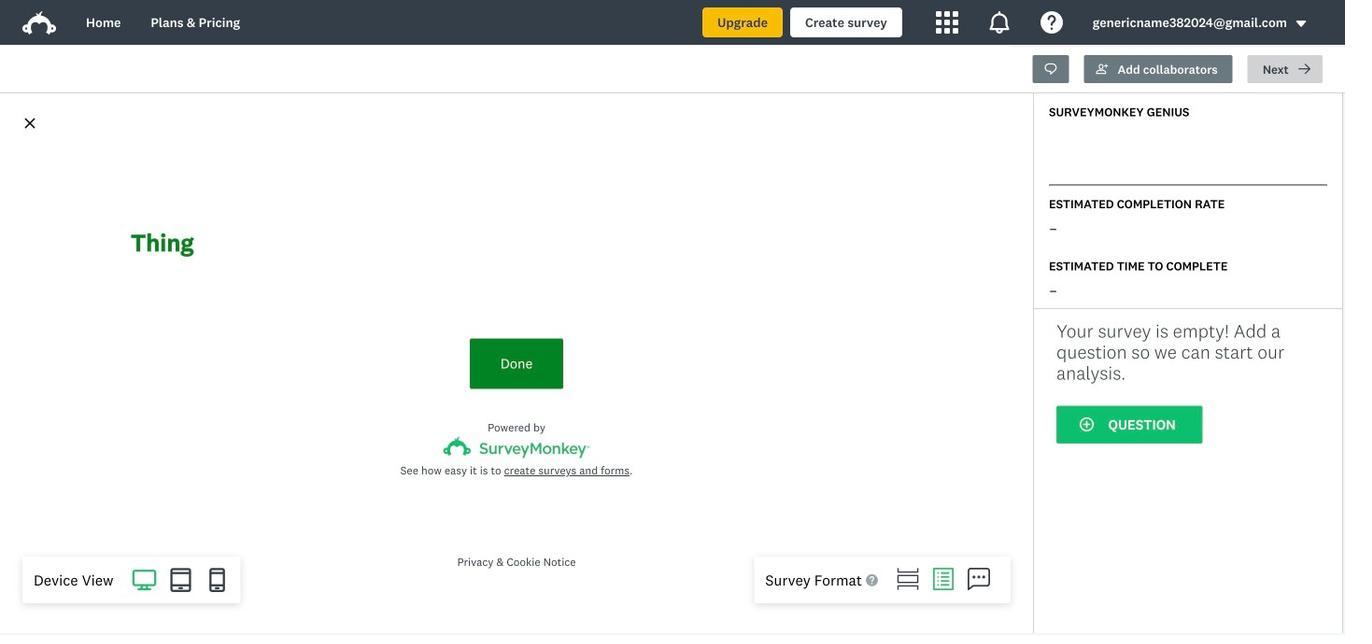 Task type: describe. For each thing, give the bounding box(es) containing it.
surveymonkey logo image
[[22, 11, 56, 35]]

switch to one question at a time image
[[897, 568, 920, 591]]

1 products icon image from the left
[[936, 11, 959, 34]]

switch to conversation image
[[968, 568, 991, 591]]



Task type: locate. For each thing, give the bounding box(es) containing it.
2 products icon image from the left
[[989, 11, 1011, 34]]

help icon image
[[1041, 11, 1063, 34]]

switch to classic image
[[933, 568, 955, 591]]

products icon image
[[936, 11, 959, 34], [989, 11, 1011, 34]]

1 horizontal spatial products icon image
[[989, 11, 1011, 34]]

dropdown arrow image
[[1295, 17, 1309, 30]]

0 horizontal spatial products icon image
[[936, 11, 959, 34]]



Task type: vqa. For each thing, say whether or not it's contained in the screenshot.
Products Icon
yes



